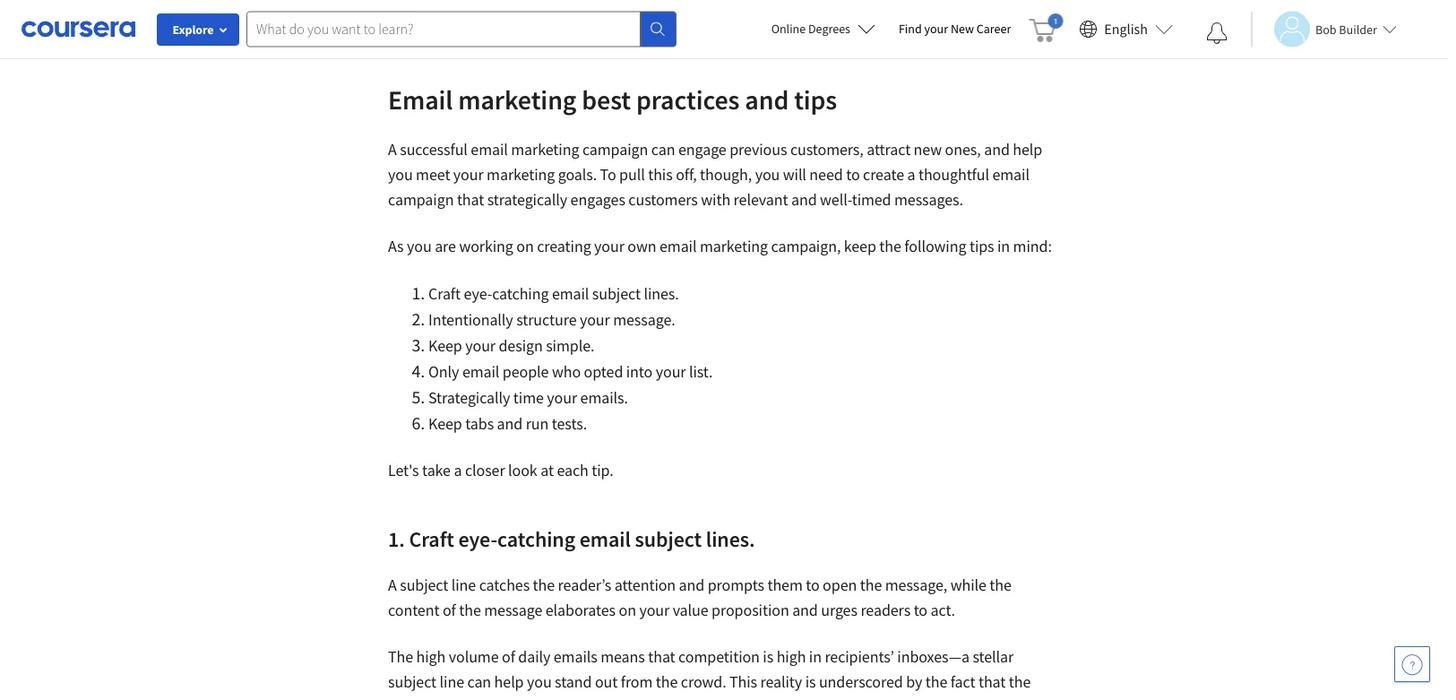 Task type: locate. For each thing, give the bounding box(es) containing it.
0 vertical spatial a
[[388, 139, 397, 159]]

tips
[[794, 82, 837, 116], [970, 236, 995, 256]]

keep left tabs
[[428, 414, 462, 434]]

subject up 'content'
[[400, 575, 448, 595]]

1 vertical spatial lines.
[[706, 525, 755, 552]]

your down the intentionally
[[465, 336, 496, 356]]

0 vertical spatial a
[[786, 0, 794, 12]]

0 vertical spatial can
[[651, 139, 675, 159]]

email right clear at the left top of the page
[[633, 0, 670, 12]]

a successful email marketing campaign can engage previous customers, attract new ones, and help you meet your marketing goals. to pull this off, though, you will need to create a thoughtful email campaign that strategically engages customers with relevant and well-timed messages.
[[388, 139, 1043, 210]]

a
[[786, 0, 794, 12], [908, 164, 916, 185], [454, 460, 462, 480]]

your right meet
[[453, 164, 484, 185]]

and left run
[[497, 414, 523, 434]]

1 vertical spatial open
[[443, 697, 478, 700]]

email up reader's
[[580, 525, 631, 552]]

return
[[860, 0, 902, 12]]

1 vertical spatial keep
[[428, 414, 462, 434]]

0 vertical spatial line
[[452, 575, 476, 595]]

you down 'daily'
[[527, 672, 552, 692]]

that inside whatever the industry, it is clear that email marketing offers a potential return worth many times the initial investment.
[[603, 0, 630, 12]]

structure
[[516, 310, 577, 330]]

will
[[783, 164, 807, 185]]

to
[[600, 164, 616, 185]]

to left act. at the right bottom
[[914, 600, 928, 620]]

high
[[416, 647, 446, 667], [777, 647, 806, 667]]

the up shopping cart: 1 item icon
[[1029, 0, 1051, 12]]

worth
[[905, 0, 945, 12]]

attract
[[867, 139, 911, 159]]

help up for
[[494, 672, 524, 692]]

intentionally
[[428, 310, 513, 330]]

email right successful
[[471, 139, 508, 159]]

in left recipients'
[[809, 647, 822, 667]]

urges
[[821, 600, 858, 620]]

1 vertical spatial catching
[[498, 525, 576, 552]]

prompts
[[708, 575, 764, 595]]

subject inside a subject line catches the reader's attention and prompts them to open the message, while the content of the message elaborates on your value proposition and urges readers to act.
[[400, 575, 448, 595]]

elaborates
[[546, 600, 616, 620]]

a inside a successful email marketing campaign can engage previous customers, attract new ones, and help you meet your marketing goals. to pull this off, though, you will need to create a thoughtful email campaign that strategically engages customers with relevant and well-timed messages.
[[908, 164, 916, 185]]

can up this
[[651, 139, 675, 159]]

stellar
[[973, 647, 1014, 667]]

design
[[499, 336, 543, 356]]

act.
[[931, 600, 955, 620]]

engage
[[678, 139, 727, 159]]

1 vertical spatial a
[[908, 164, 916, 185]]

subject inside craft eye-catching email subject lines. intentionally structure your message. keep your design simple. only email people who opted into your list. strategically time your emails. keep tabs and run tests.
[[592, 284, 641, 304]]

reality
[[761, 672, 802, 692]]

2 keep from the top
[[428, 414, 462, 434]]

1 horizontal spatial help
[[1013, 139, 1043, 159]]

a right create
[[908, 164, 916, 185]]

is down reality
[[772, 697, 783, 700]]

help right ones,
[[1013, 139, 1043, 159]]

open up the urges
[[823, 575, 857, 595]]

email up structure at the left top of page
[[552, 284, 589, 304]]

that up working
[[457, 189, 484, 210]]

look
[[508, 460, 538, 480]]

2 vertical spatial to
[[914, 600, 928, 620]]

1 vertical spatial on
[[619, 600, 636, 620]]

2 a from the top
[[388, 575, 397, 595]]

email
[[633, 0, 670, 12], [471, 139, 508, 159], [993, 164, 1030, 185], [660, 236, 697, 256], [552, 284, 589, 304], [462, 362, 500, 382], [580, 525, 631, 552]]

1 vertical spatial line
[[440, 672, 464, 692]]

that right clear at the left top of the page
[[603, 0, 630, 12]]

0 vertical spatial to
[[846, 164, 860, 185]]

tabs
[[465, 414, 494, 434]]

0 vertical spatial catching
[[492, 284, 549, 304]]

eye- up catches
[[458, 525, 498, 552]]

line down volume
[[440, 672, 464, 692]]

the right keep
[[880, 236, 902, 256]]

catching up catches
[[498, 525, 576, 552]]

initial
[[388, 17, 426, 38]]

a for a successful email marketing campaign can engage previous customers, attract new ones, and help you meet your marketing goals. to pull this off, though, you will need to create a thoughtful email campaign that strategically engages customers with relevant and well-timed messages.
[[388, 139, 397, 159]]

your left list.
[[656, 362, 686, 382]]

1 vertical spatial to
[[806, 575, 820, 595]]

0 horizontal spatial in
[[809, 647, 822, 667]]

email right own
[[660, 236, 697, 256]]

customers,
[[790, 139, 864, 159]]

0 vertical spatial on
[[517, 236, 534, 256]]

high up reality
[[777, 647, 806, 667]]

is up only at the bottom right of page
[[805, 672, 816, 692]]

on inside a subject line catches the reader's attention and prompts them to open the message, while the content of the message elaborates on your value proposition and urges readers to act.
[[619, 600, 636, 620]]

can up rate
[[467, 672, 491, 692]]

0 vertical spatial lines.
[[644, 284, 679, 304]]

1 vertical spatial can
[[467, 672, 491, 692]]

tips up customers,
[[794, 82, 837, 116]]

1 horizontal spatial can
[[651, 139, 675, 159]]

volume
[[449, 647, 499, 667]]

a left successful
[[388, 139, 397, 159]]

tips right following
[[970, 236, 995, 256]]

0 vertical spatial of
[[443, 600, 456, 620]]

open left rate
[[443, 697, 478, 700]]

craft
[[428, 284, 461, 304], [409, 525, 454, 552]]

line inside the high volume of daily emails means that competition is high in recipients' inboxes—a stellar subject line can help you stand out from the crowd. this reality is underscored by the fact that the average open rate for branded emails across all industries is only 21.33 percent [
[[440, 672, 464, 692]]

catching up structure at the left top of page
[[492, 284, 549, 304]]

lines. up the prompts
[[706, 525, 755, 552]]

subject up message. in the top of the page
[[592, 284, 641, 304]]

messages.
[[895, 189, 963, 210]]

this
[[730, 672, 757, 692]]

you left meet
[[388, 164, 413, 185]]

each
[[557, 460, 589, 480]]

2 vertical spatial a
[[454, 460, 462, 480]]

0 vertical spatial in
[[998, 236, 1010, 256]]

competition
[[679, 647, 760, 667]]

campaign down meet
[[388, 189, 454, 210]]

message.
[[613, 310, 675, 330]]

1 vertical spatial a
[[388, 575, 397, 595]]

message
[[484, 600, 543, 620]]

0 vertical spatial eye-
[[464, 284, 492, 304]]

show notifications image
[[1206, 22, 1228, 44]]

1 horizontal spatial a
[[786, 0, 794, 12]]

0 horizontal spatial tips
[[794, 82, 837, 116]]

potential
[[797, 0, 857, 12]]

1 high from the left
[[416, 647, 446, 667]]

timed
[[852, 189, 891, 210]]

a inside a subject line catches the reader's attention and prompts them to open the message, while the content of the message elaborates on your value proposition and urges readers to act.
[[388, 575, 397, 595]]

meet
[[416, 164, 450, 185]]

high right 'the'
[[416, 647, 446, 667]]

you right as
[[407, 236, 432, 256]]

0 vertical spatial craft
[[428, 284, 461, 304]]

the right catches
[[533, 575, 555, 595]]

a right take
[[454, 460, 462, 480]]

0 vertical spatial emails
[[554, 647, 598, 667]]

0 horizontal spatial to
[[806, 575, 820, 595]]

lines. up message. in the top of the page
[[644, 284, 679, 304]]

help inside a successful email marketing campaign can engage previous customers, attract new ones, and help you meet your marketing goals. to pull this off, though, you will need to create a thoughtful email campaign that strategically engages customers with relevant and well-timed messages.
[[1013, 139, 1043, 159]]

0 horizontal spatial high
[[416, 647, 446, 667]]

2 high from the left
[[777, 647, 806, 667]]

0 horizontal spatial can
[[467, 672, 491, 692]]

and right ones,
[[984, 139, 1010, 159]]

1 horizontal spatial in
[[998, 236, 1010, 256]]

line left catches
[[452, 575, 476, 595]]

a up 'content'
[[388, 575, 397, 595]]

0 horizontal spatial on
[[517, 236, 534, 256]]

help center image
[[1402, 653, 1423, 675]]

marketing
[[673, 0, 742, 12], [458, 82, 577, 116], [511, 139, 579, 159], [487, 164, 555, 185], [700, 236, 768, 256]]

0 horizontal spatial lines.
[[644, 284, 679, 304]]

marketing down investment.
[[458, 82, 577, 116]]

inboxes—a
[[898, 647, 970, 667]]

ones,
[[945, 139, 981, 159]]

0 vertical spatial help
[[1013, 139, 1043, 159]]

at
[[541, 460, 554, 480]]

1 vertical spatial help
[[494, 672, 524, 692]]

1 vertical spatial of
[[502, 647, 515, 667]]

as you are working on creating your own email marketing campaign, keep the following tips in mind:
[[388, 236, 1055, 256]]

in left mind:
[[998, 236, 1010, 256]]

emails.
[[580, 388, 628, 408]]

on down attention
[[619, 600, 636, 620]]

and
[[745, 82, 789, 116], [984, 139, 1010, 159], [791, 189, 817, 210], [497, 414, 523, 434], [679, 575, 705, 595], [792, 600, 818, 620]]

None search field
[[246, 11, 677, 47]]

1 horizontal spatial on
[[619, 600, 636, 620]]

1 horizontal spatial lines.
[[706, 525, 755, 552]]

0 vertical spatial campaign
[[582, 139, 648, 159]]

subject up attention
[[635, 525, 702, 552]]

a inside a successful email marketing campaign can engage previous customers, attract new ones, and help you meet your marketing goals. to pull this off, though, you will need to create a thoughtful email campaign that strategically engages customers with relevant and well-timed messages.
[[388, 139, 397, 159]]

1 a from the top
[[388, 139, 397, 159]]

eye- up the intentionally
[[464, 284, 492, 304]]

in
[[998, 236, 1010, 256], [809, 647, 822, 667]]

email inside whatever the industry, it is clear that email marketing offers a potential return worth many times the initial investment.
[[633, 0, 670, 12]]

relevant
[[734, 189, 788, 210]]

1. craft eye-catching email subject lines.
[[388, 525, 755, 552]]

0 vertical spatial tips
[[794, 82, 837, 116]]

1 horizontal spatial high
[[777, 647, 806, 667]]

craft right 1. on the left bottom of page
[[409, 525, 454, 552]]

whatever the industry, it is clear that email marketing offers a potential return worth many times the initial investment.
[[388, 0, 1051, 38]]

campaign up to on the left of the page
[[582, 139, 648, 159]]

the up across in the bottom left of the page
[[656, 672, 678, 692]]

your inside a successful email marketing campaign can engage previous customers, attract new ones, and help you meet your marketing goals. to pull this off, though, you will need to create a thoughtful email campaign that strategically engages customers with relevant and well-timed messages.
[[453, 164, 484, 185]]

a up online
[[786, 0, 794, 12]]

catching
[[492, 284, 549, 304], [498, 525, 576, 552]]

campaign,
[[771, 236, 841, 256]]

of right 'content'
[[443, 600, 456, 620]]

shopping cart: 1 item image
[[1029, 13, 1063, 42]]

on left creating
[[517, 236, 534, 256]]

offers
[[745, 0, 783, 12]]

21.33
[[818, 697, 853, 700]]

emails up stand
[[554, 647, 598, 667]]

0 horizontal spatial of
[[443, 600, 456, 620]]

to right need
[[846, 164, 860, 185]]

can inside a successful email marketing campaign can engage previous customers, attract new ones, and help you meet your marketing goals. to pull this off, though, you will need to create a thoughtful email campaign that strategically engages customers with relevant and well-timed messages.
[[651, 139, 675, 159]]

0 horizontal spatial campaign
[[388, 189, 454, 210]]

1 horizontal spatial to
[[846, 164, 860, 185]]

lines.
[[644, 284, 679, 304], [706, 525, 755, 552]]

line
[[452, 575, 476, 595], [440, 672, 464, 692]]

goals.
[[558, 164, 597, 185]]

of left 'daily'
[[502, 647, 515, 667]]

online degrees
[[771, 21, 851, 37]]

0 horizontal spatial open
[[443, 697, 478, 700]]

tip.
[[592, 460, 614, 480]]

the down stellar
[[1009, 672, 1031, 692]]

builder
[[1339, 21, 1377, 37]]

eye-
[[464, 284, 492, 304], [458, 525, 498, 552]]

branded
[[532, 697, 588, 700]]

0 vertical spatial open
[[823, 575, 857, 595]]

degrees
[[808, 21, 851, 37]]

strategically
[[428, 388, 510, 408]]

to right them at right
[[806, 575, 820, 595]]

only
[[786, 697, 815, 700]]

craft up the intentionally
[[428, 284, 461, 304]]

0 vertical spatial keep
[[428, 336, 462, 356]]

your
[[925, 21, 948, 37], [453, 164, 484, 185], [594, 236, 625, 256], [580, 310, 610, 330], [465, 336, 496, 356], [656, 362, 686, 382], [547, 388, 577, 408], [639, 600, 670, 620]]

subject up average
[[388, 672, 437, 692]]

new
[[914, 139, 942, 159]]

emails down out
[[591, 697, 635, 700]]

1 horizontal spatial of
[[502, 647, 515, 667]]

help
[[1013, 139, 1043, 159], [494, 672, 524, 692]]

is right it
[[553, 0, 564, 12]]

1 vertical spatial tips
[[970, 236, 995, 256]]

2 horizontal spatial a
[[908, 164, 916, 185]]

your down the worth
[[925, 21, 948, 37]]

this
[[648, 164, 673, 185]]

craft eye-catching email subject lines. intentionally structure your message. keep your design simple. only email people who opted into your list. strategically time your emails. keep tabs and run tests.
[[428, 284, 713, 434]]

keep
[[428, 336, 462, 356], [428, 414, 462, 434]]

your up simple.
[[580, 310, 610, 330]]

keep up only
[[428, 336, 462, 356]]

your down attention
[[639, 600, 670, 620]]

marketing left offers
[[673, 0, 742, 12]]

1 horizontal spatial open
[[823, 575, 857, 595]]

only
[[428, 362, 459, 382]]

is
[[553, 0, 564, 12], [763, 647, 774, 667], [805, 672, 816, 692], [772, 697, 783, 700]]

2 horizontal spatial to
[[914, 600, 928, 620]]

list.
[[689, 362, 713, 382]]

can inside the high volume of daily emails means that competition is high in recipients' inboxes—a stellar subject line can help you stand out from the crowd. this reality is underscored by the fact that the average open rate for branded emails across all industries is only 21.33 percent [
[[467, 672, 491, 692]]

0 horizontal spatial help
[[494, 672, 524, 692]]

1 vertical spatial in
[[809, 647, 822, 667]]

marketing up strategically
[[487, 164, 555, 185]]



Task type: describe. For each thing, give the bounding box(es) containing it.
whatever
[[388, 0, 451, 12]]

lines. inside craft eye-catching email subject lines. intentionally structure your message. keep your design simple. only email people who opted into your list. strategically time your emails. keep tabs and run tests.
[[644, 284, 679, 304]]

bob builder button
[[1251, 11, 1397, 47]]

clear
[[567, 0, 600, 12]]

investment.
[[429, 17, 508, 38]]

average
[[388, 697, 440, 700]]

into
[[626, 362, 653, 382]]

tests.
[[552, 414, 587, 434]]

creating
[[537, 236, 591, 256]]

and up previous
[[745, 82, 789, 116]]

working
[[459, 236, 513, 256]]

and inside craft eye-catching email subject lines. intentionally structure your message. keep your design simple. only email people who opted into your list. strategically time your emails. keep tabs and run tests.
[[497, 414, 523, 434]]

that down stellar
[[979, 672, 1006, 692]]

reader's
[[558, 575, 612, 595]]

the up investment.
[[454, 0, 476, 12]]

and down them at right
[[792, 600, 818, 620]]

find your new career link
[[890, 18, 1020, 40]]

craft inside craft eye-catching email subject lines. intentionally structure your message. keep your design simple. only email people who opted into your list. strategically time your emails. keep tabs and run tests.
[[428, 284, 461, 304]]

let's take a closer look at each tip.
[[388, 460, 614, 480]]

stand
[[555, 672, 592, 692]]

value
[[673, 600, 709, 620]]

industries
[[703, 697, 769, 700]]

while
[[951, 575, 987, 595]]

online degrees button
[[757, 9, 890, 48]]

content
[[388, 600, 440, 620]]

by
[[906, 672, 923, 692]]

of inside a subject line catches the reader's attention and prompts them to open the message, while the content of the message elaborates on your value proposition and urges readers to act.
[[443, 600, 456, 620]]

find
[[899, 21, 922, 37]]

out
[[595, 672, 618, 692]]

strategically
[[487, 189, 567, 210]]

1 vertical spatial campaign
[[388, 189, 454, 210]]

crowd.
[[681, 672, 726, 692]]

take
[[422, 460, 451, 480]]

1 horizontal spatial campaign
[[582, 139, 648, 159]]

mind:
[[1013, 236, 1052, 256]]

you inside the high volume of daily emails means that competition is high in recipients' inboxes—a stellar subject line can help you stand out from the crowd. this reality is underscored by the fact that the average open rate for branded emails across all industries is only 21.33 percent [
[[527, 672, 552, 692]]

as
[[388, 236, 404, 256]]

in inside the high volume of daily emails means that competition is high in recipients' inboxes—a stellar subject line can help you stand out from the crowd. this reality is underscored by the fact that the average open rate for branded emails across all industries is only 21.33 percent [
[[809, 647, 822, 667]]

the
[[388, 647, 413, 667]]

that up from on the bottom left of the page
[[648, 647, 675, 667]]

bob
[[1316, 21, 1337, 37]]

marketing up goals.
[[511, 139, 579, 159]]

need
[[810, 164, 843, 185]]

1 vertical spatial craft
[[409, 525, 454, 552]]

run
[[526, 414, 549, 434]]

well-
[[820, 189, 852, 210]]

the right by
[[926, 672, 948, 692]]

english button
[[1072, 0, 1180, 58]]

0 horizontal spatial a
[[454, 460, 462, 480]]

coursera image
[[22, 15, 135, 43]]

pull
[[619, 164, 645, 185]]

previous
[[730, 139, 787, 159]]

and down will
[[791, 189, 817, 210]]

your inside a subject line catches the reader's attention and prompts them to open the message, while the content of the message elaborates on your value proposition and urges readers to act.
[[639, 600, 670, 620]]

though,
[[700, 164, 752, 185]]

a for a subject line catches the reader's attention and prompts them to open the message, while the content of the message elaborates on your value proposition and urges readers to act.
[[388, 575, 397, 595]]

catches
[[479, 575, 530, 595]]

underscored
[[819, 672, 903, 692]]

all
[[684, 697, 700, 700]]

explore button
[[157, 13, 239, 46]]

people
[[503, 362, 549, 382]]

proposition
[[712, 600, 789, 620]]

who
[[552, 362, 581, 382]]

the high volume of daily emails means that competition is high in recipients' inboxes—a stellar subject line can help you stand out from the crowd. this reality is underscored by the fact that the average open rate for branded emails across all industries is only 21.33 percent [
[[388, 647, 1031, 700]]

times
[[988, 0, 1025, 12]]

your inside find your new career link
[[925, 21, 948, 37]]

What do you want to learn? text field
[[246, 11, 641, 47]]

subject inside the high volume of daily emails means that competition is high in recipients' inboxes—a stellar subject line can help you stand out from the crowd. this reality is underscored by the fact that the average open rate for branded emails across all industries is only 21.33 percent [
[[388, 672, 437, 692]]

catching inside craft eye-catching email subject lines. intentionally structure your message. keep your design simple. only email people who opted into your list. strategically time your emails. keep tabs and run tests.
[[492, 284, 549, 304]]

line inside a subject line catches the reader's attention and prompts them to open the message, while the content of the message elaborates on your value proposition and urges readers to act.
[[452, 575, 476, 595]]

with
[[701, 189, 731, 210]]

bob builder
[[1316, 21, 1377, 37]]

[
[[911, 697, 916, 700]]

you up relevant
[[755, 164, 780, 185]]

open inside the high volume of daily emails means that competition is high in recipients' inboxes—a stellar subject line can help you stand out from the crowd. this reality is underscored by the fact that the average open rate for branded emails across all industries is only 21.33 percent [
[[443, 697, 478, 700]]

keep
[[844, 236, 876, 256]]

your down who
[[547, 388, 577, 408]]

many
[[948, 0, 985, 12]]

marketing down with
[[700, 236, 768, 256]]

and up value
[[679, 575, 705, 595]]

practices
[[636, 82, 740, 116]]

is up reality
[[763, 647, 774, 667]]

create
[[863, 164, 904, 185]]

means
[[601, 647, 645, 667]]

from
[[621, 672, 653, 692]]

fact
[[951, 672, 976, 692]]

that inside a successful email marketing campaign can engage previous customers, attract new ones, and help you meet your marketing goals. to pull this off, though, you will need to create a thoughtful email campaign that strategically engages customers with relevant and well-timed messages.
[[457, 189, 484, 210]]

1.
[[388, 525, 405, 552]]

email up strategically
[[462, 362, 500, 382]]

1 vertical spatial eye-
[[458, 525, 498, 552]]

the right while
[[990, 575, 1012, 595]]

rate
[[481, 697, 507, 700]]

1 vertical spatial emails
[[591, 697, 635, 700]]

let's
[[388, 460, 419, 480]]

career
[[977, 21, 1011, 37]]

help inside the high volume of daily emails means that competition is high in recipients' inboxes—a stellar subject line can help you stand out from the crowd. this reality is underscored by the fact that the average open rate for branded emails across all industries is only 21.33 percent [
[[494, 672, 524, 692]]

are
[[435, 236, 456, 256]]

across
[[638, 697, 681, 700]]

your left own
[[594, 236, 625, 256]]

marketing inside whatever the industry, it is clear that email marketing offers a potential return worth many times the initial investment.
[[673, 0, 742, 12]]

percent
[[857, 697, 908, 700]]

is inside whatever the industry, it is clear that email marketing offers a potential return worth many times the initial investment.
[[553, 0, 564, 12]]

it
[[541, 0, 550, 12]]

readers
[[861, 600, 911, 620]]

email right thoughtful
[[993, 164, 1030, 185]]

explore
[[173, 22, 214, 38]]

open inside a subject line catches the reader's attention and prompts them to open the message, while the content of the message elaborates on your value proposition and urges readers to act.
[[823, 575, 857, 595]]

successful
[[400, 139, 468, 159]]

industry,
[[479, 0, 538, 12]]

1 keep from the top
[[428, 336, 462, 356]]

the up readers
[[860, 575, 882, 595]]

a inside whatever the industry, it is clear that email marketing offers a potential return worth many times the initial investment.
[[786, 0, 794, 12]]

to inside a successful email marketing campaign can engage previous customers, attract new ones, and help you meet your marketing goals. to pull this off, though, you will need to create a thoughtful email campaign that strategically engages customers with relevant and well-timed messages.
[[846, 164, 860, 185]]

engages
[[571, 189, 626, 210]]

the down catches
[[459, 600, 481, 620]]

off,
[[676, 164, 697, 185]]

closer
[[465, 460, 505, 480]]

1 horizontal spatial tips
[[970, 236, 995, 256]]

daily
[[518, 647, 551, 667]]

online
[[771, 21, 806, 37]]

opted
[[584, 362, 623, 382]]

message,
[[885, 575, 948, 595]]

of inside the high volume of daily emails means that competition is high in recipients' inboxes—a stellar subject line can help you stand out from the crowd. this reality is underscored by the fact that the average open rate for branded emails across all industries is only 21.33 percent [
[[502, 647, 515, 667]]

eye- inside craft eye-catching email subject lines. intentionally structure your message. keep your design simple. only email people who opted into your list. strategically time your emails. keep tabs and run tests.
[[464, 284, 492, 304]]



Task type: vqa. For each thing, say whether or not it's contained in the screenshot.
"courses" to the bottom
no



